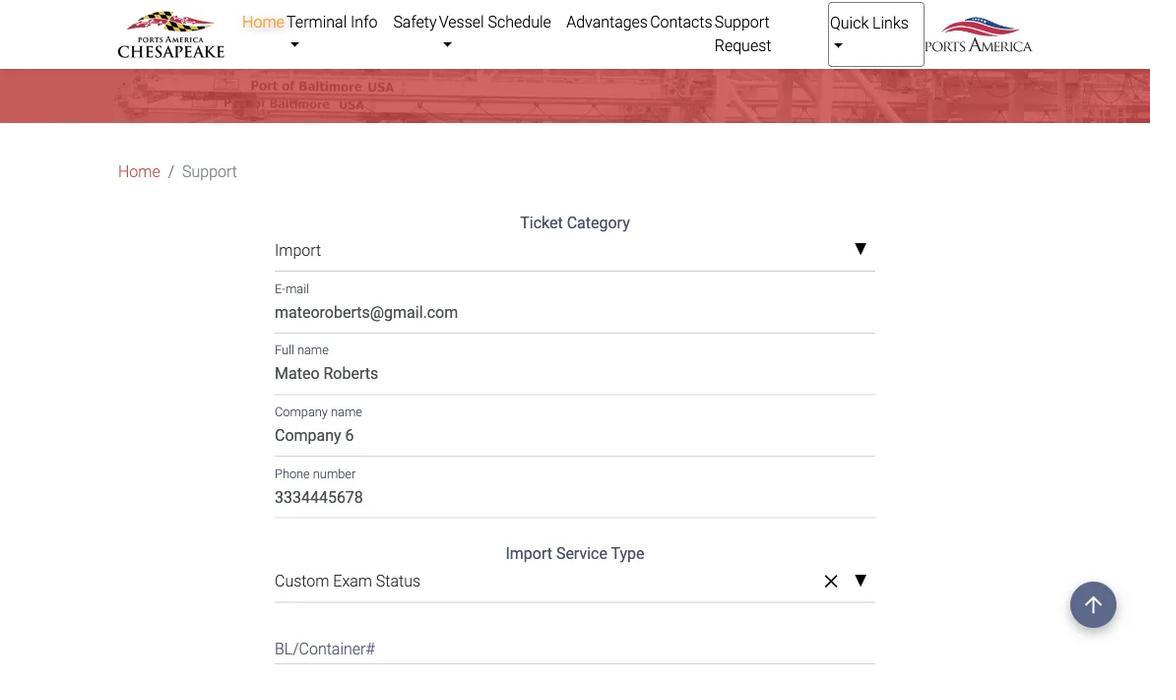 Task type: describe. For each thing, give the bounding box(es) containing it.
bl/container#
[[275, 640, 376, 659]]

1 horizontal spatial home link
[[241, 2, 286, 41]]

home terminal info
[[243, 12, 378, 31]]

company name
[[275, 405, 362, 420]]

phone
[[275, 467, 310, 481]]

vessel schedule link
[[438, 2, 566, 65]]

contacts
[[651, 12, 713, 31]]

import for import service type
[[506, 545, 553, 564]]

e-
[[275, 282, 286, 296]]

category
[[567, 214, 630, 232]]

company
[[275, 405, 328, 420]]

info
[[351, 12, 378, 31]]

vessel
[[439, 12, 484, 31]]

0 horizontal spatial support
[[182, 162, 237, 181]]

quick links link
[[829, 2, 925, 67]]

import for import
[[275, 241, 321, 260]]

safety link
[[392, 2, 438, 41]]

safety
[[394, 12, 437, 31]]

number
[[313, 467, 356, 481]]

phone number
[[275, 467, 356, 481]]

links
[[873, 13, 909, 32]]

import service type
[[506, 545, 645, 564]]

type
[[612, 545, 645, 564]]

custom exam status
[[275, 573, 421, 591]]

support inside advantages contacts support request
[[715, 12, 770, 31]]

contacts link
[[649, 2, 714, 41]]

full name
[[275, 343, 329, 358]]

terminal info link
[[286, 2, 392, 65]]

request
[[715, 36, 772, 55]]

Full name text field
[[275, 358, 876, 396]]

advantages contacts support request
[[567, 12, 772, 55]]

E-mail email field
[[275, 296, 876, 334]]

Company name text field
[[275, 419, 876, 457]]



Task type: locate. For each thing, give the bounding box(es) containing it.
1 vertical spatial support
[[182, 162, 237, 181]]

advantages
[[567, 12, 648, 31]]

status
[[376, 573, 421, 591]]

✕
[[825, 572, 838, 593]]

name right "company"
[[331, 405, 362, 420]]

schedule
[[488, 12, 552, 31]]

advantages link
[[566, 2, 649, 41]]

0 horizontal spatial import
[[275, 241, 321, 260]]

1 horizontal spatial import
[[506, 545, 553, 564]]

home
[[243, 12, 285, 31], [118, 162, 160, 181]]

0 horizontal spatial name
[[298, 343, 329, 358]]

1 vertical spatial home link
[[118, 160, 160, 183]]

1 vertical spatial home
[[118, 162, 160, 181]]

ticket
[[521, 214, 563, 232]]

import
[[275, 241, 321, 260], [506, 545, 553, 564]]

1 horizontal spatial name
[[331, 405, 362, 420]]

e-mail
[[275, 282, 309, 296]]

name
[[298, 343, 329, 358], [331, 405, 362, 420]]

support
[[715, 12, 770, 31], [182, 162, 237, 181]]

1 horizontal spatial home
[[243, 12, 285, 31]]

0 vertical spatial home
[[243, 12, 285, 31]]

ticket category
[[521, 214, 630, 232]]

0 horizontal spatial home link
[[118, 160, 160, 183]]

quick links
[[831, 13, 909, 32]]

terminal
[[287, 12, 347, 31]]

1 horizontal spatial support
[[715, 12, 770, 31]]

home for home terminal info
[[243, 12, 285, 31]]

BL/Container# text field
[[275, 627, 876, 665]]

Phone number text field
[[275, 481, 876, 519]]

0 vertical spatial ▼
[[854, 243, 868, 259]]

name for full name
[[298, 343, 329, 358]]

full
[[275, 343, 294, 358]]

1 vertical spatial ▼
[[854, 574, 868, 590]]

0 vertical spatial support
[[715, 12, 770, 31]]

support request link
[[714, 2, 829, 65]]

0 vertical spatial name
[[298, 343, 329, 358]]

go to top image
[[1071, 582, 1117, 629]]

▼
[[854, 243, 868, 259], [854, 574, 868, 590]]

service
[[557, 545, 608, 564]]

2 ▼ from the top
[[854, 574, 868, 590]]

import left service
[[506, 545, 553, 564]]

1 ▼ from the top
[[854, 243, 868, 259]]

name for company name
[[331, 405, 362, 420]]

0 horizontal spatial home
[[118, 162, 160, 181]]

1 vertical spatial name
[[331, 405, 362, 420]]

import up mail
[[275, 241, 321, 260]]

name right full
[[298, 343, 329, 358]]

custom
[[275, 573, 330, 591]]

0 vertical spatial import
[[275, 241, 321, 260]]

exam
[[333, 573, 372, 591]]

home for home
[[118, 162, 160, 181]]

safety vessel schedule
[[394, 12, 552, 31]]

1 vertical spatial import
[[506, 545, 553, 564]]

0 vertical spatial home link
[[241, 2, 286, 41]]

home link
[[241, 2, 286, 41], [118, 160, 160, 183]]

mail
[[286, 282, 309, 296]]

quick
[[831, 13, 869, 32]]



Task type: vqa. For each thing, say whether or not it's contained in the screenshot.
the 'terminal'
yes



